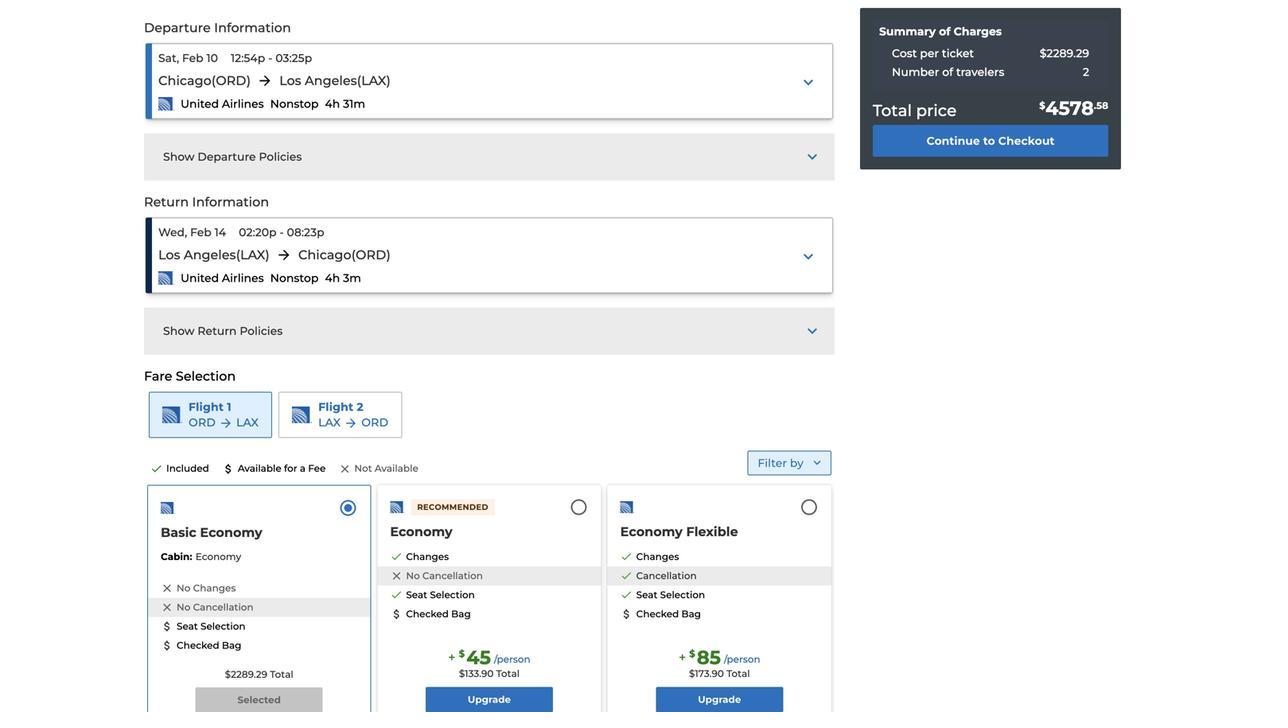 Task type: describe. For each thing, give the bounding box(es) containing it.
3m
[[343, 271, 361, 285]]

economy up the "cabin: economy"
[[200, 525, 262, 540]]

return information
[[144, 194, 269, 210]]

wed, feb 14
[[158, 225, 226, 239]]

total inside + $ 45 /person $133.90 total
[[496, 668, 520, 680]]

total inside + $ 85 /person $173.90 total
[[727, 668, 750, 680]]

information for departure information
[[214, 20, 291, 35]]

basic
[[161, 525, 196, 540]]

$133.90
[[459, 668, 494, 680]]

12:54p
[[231, 51, 265, 65]]

0 horizontal spatial no cancellation
[[177, 601, 254, 613]]

4h for angeles
[[325, 97, 340, 110]]

0 vertical spatial departure
[[144, 20, 211, 35]]

economy down recommended
[[390, 524, 452, 539]]

seat selection for 45
[[406, 589, 475, 601]]

85
[[697, 646, 721, 669]]

included
[[166, 463, 209, 474]]

0 horizontal spatial angeles
[[184, 247, 236, 262]]

no for economy
[[406, 570, 420, 581]]

filter by
[[758, 456, 804, 470]]

14
[[214, 225, 226, 239]]

0 horizontal spatial bag
[[222, 639, 241, 651]]

cabin: economy
[[161, 551, 241, 563]]

45
[[466, 646, 491, 669]]

united airlines logo image down sat,
[[158, 97, 174, 111]]

upgrade button for 85
[[656, 687, 783, 712]]

$ 4578 . 58
[[1039, 97, 1108, 120]]

checked bag for 85
[[636, 608, 701, 620]]

selection down no changes in the left bottom of the page
[[201, 620, 246, 632]]

united for angeles
[[181, 271, 219, 285]]

checked for 45
[[406, 608, 449, 620]]

bag for 85
[[682, 608, 701, 620]]

0 horizontal spatial chicago (ord)
[[158, 73, 251, 88]]

4578
[[1046, 97, 1094, 120]]

number of travelers
[[892, 65, 1004, 79]]

united for (ord)
[[181, 97, 219, 110]]

united airlines logo image left flight 2
[[292, 406, 312, 423]]

cost per ticket
[[892, 47, 974, 60]]

1 horizontal spatial los angeles (lax)
[[279, 73, 391, 88]]

0 horizontal spatial checked
[[177, 639, 219, 651]]

per
[[920, 47, 939, 60]]

wed,
[[158, 225, 187, 239]]

to image for 1
[[219, 416, 233, 430]]

10
[[206, 51, 218, 65]]

selection up 45
[[430, 589, 475, 601]]

+ for 85
[[679, 650, 686, 665]]

02:20p - 08:23p
[[239, 225, 324, 239]]

departure information
[[144, 20, 291, 35]]

1 vertical spatial departure
[[198, 150, 256, 163]]

economy flexible
[[620, 524, 738, 539]]

flight for ord
[[189, 400, 224, 414]]

show for chicago
[[163, 150, 195, 163]]

changes for 45
[[406, 551, 449, 562]]

continue to checkout button
[[873, 125, 1108, 157]]

03:25p
[[275, 51, 312, 65]]

- for los
[[268, 51, 273, 65]]

/person for 85
[[724, 653, 760, 665]]

united airlines logo image down wed,
[[158, 271, 174, 285]]

0 vertical spatial angeles
[[305, 73, 357, 88]]

4h for (ord)
[[325, 271, 340, 285]]

0 horizontal spatial seat
[[177, 620, 198, 632]]

2 ord from the left
[[361, 416, 389, 429]]

$ inside $ 4578 . 58
[[1039, 100, 1046, 111]]

sat,
[[158, 51, 179, 65]]

flight for lax
[[318, 400, 354, 414]]

1 horizontal spatial chicago
[[298, 247, 351, 262]]

/person for 45
[[494, 653, 531, 665]]

recommended
[[417, 502, 488, 512]]

ua logo image for /person
[[390, 501, 404, 513]]

fare selection
[[144, 368, 236, 384]]

0 horizontal spatial seat selection
[[177, 620, 246, 632]]

$ for 85
[[689, 648, 695, 660]]

filter by button
[[747, 451, 832, 475]]

31m
[[343, 97, 365, 110]]

2 horizontal spatial cancellation
[[636, 570, 697, 581]]

0 horizontal spatial (lax)
[[236, 247, 270, 262]]

0 horizontal spatial 2
[[357, 400, 364, 414]]

price
[[916, 100, 957, 120]]

2 vertical spatial no
[[177, 601, 190, 613]]

0 horizontal spatial return
[[144, 194, 189, 210]]

$173.90
[[689, 668, 724, 680]]

show return policies
[[163, 324, 283, 338]]

2 horizontal spatial ua logo image
[[620, 501, 635, 513]]

no for basic economy
[[177, 582, 190, 594]]

feb for (ord)
[[182, 51, 203, 65]]

of for number
[[942, 65, 953, 79]]

selection up flight 1
[[176, 368, 236, 384]]

58
[[1096, 100, 1108, 111]]

+ for 45
[[448, 650, 456, 665]]

fare
[[144, 368, 172, 384]]

changes for 85
[[636, 551, 679, 562]]

fee
[[308, 463, 326, 474]]

not available
[[354, 463, 418, 474]]

checked for 85
[[636, 608, 679, 620]]

0 vertical spatial (ord)
[[212, 73, 251, 88]]

0 vertical spatial chicago
[[158, 73, 212, 88]]

nonstop for los
[[270, 97, 319, 110]]

$2289.29 total
[[225, 669, 293, 680]]

1 horizontal spatial no cancellation
[[406, 570, 483, 581]]



Task type: vqa. For each thing, say whether or not it's contained in the screenshot.
bottom THE OF
yes



Task type: locate. For each thing, give the bounding box(es) containing it.
upgrade button down $133.90
[[426, 687, 553, 712]]

cancellation down no changes in the left bottom of the page
[[193, 601, 254, 613]]

1 horizontal spatial -
[[280, 225, 284, 239]]

of down "ticket"
[[942, 65, 953, 79]]

(ord) down the 12:54p on the left of the page
[[212, 73, 251, 88]]

cost
[[892, 47, 917, 60]]

flexible
[[686, 524, 738, 539]]

feb
[[182, 51, 203, 65], [190, 225, 212, 239]]

flight
[[189, 400, 224, 414], [318, 400, 354, 414]]

1 horizontal spatial 2
[[1083, 65, 1089, 79]]

changes down economy flexible
[[636, 551, 679, 562]]

2 available from the left
[[375, 463, 418, 474]]

1 upgrade button from the left
[[426, 687, 553, 712]]

0 vertical spatial los
[[279, 73, 301, 88]]

2 show from the top
[[163, 324, 195, 338]]

$2289.29 up selected button
[[225, 669, 267, 680]]

2 airlines from the top
[[222, 271, 264, 285]]

chicago
[[158, 73, 212, 88], [298, 247, 351, 262]]

united
[[181, 97, 219, 110], [181, 271, 219, 285]]

2 horizontal spatial $
[[1039, 100, 1046, 111]]

selection down economy flexible
[[660, 589, 705, 601]]

selected button
[[195, 687, 323, 712]]

return up fare selection
[[198, 324, 237, 338]]

total right $133.90
[[496, 668, 520, 680]]

1 vertical spatial 2
[[357, 400, 364, 414]]

united down sat, feb 10
[[181, 97, 219, 110]]

chicago down sat, feb 10
[[158, 73, 212, 88]]

1 vertical spatial los
[[158, 247, 180, 262]]

number
[[892, 65, 939, 79]]

departure up sat,
[[144, 20, 211, 35]]

(lax)
[[357, 73, 391, 88], [236, 247, 270, 262]]

0 vertical spatial united
[[181, 97, 219, 110]]

travelers
[[956, 65, 1004, 79]]

0 vertical spatial nonstop
[[270, 97, 319, 110]]

a
[[300, 463, 306, 474]]

+ inside + $ 85 /person $173.90 total
[[679, 650, 686, 665]]

feb for angeles
[[190, 225, 212, 239]]

not
[[354, 463, 372, 474]]

0 vertical spatial 4h
[[325, 97, 340, 110]]

1 horizontal spatial checked bag
[[406, 608, 471, 620]]

0 horizontal spatial los angeles (lax)
[[158, 247, 270, 262]]

1 horizontal spatial available
[[375, 463, 418, 474]]

+
[[448, 650, 456, 665], [679, 650, 686, 665]]

2 to image from the left
[[344, 416, 358, 430]]

1 nonstop from the top
[[270, 97, 319, 110]]

.
[[1094, 100, 1096, 111]]

economy down basic economy
[[196, 551, 241, 563]]

total up selected button
[[270, 669, 293, 680]]

1 + from the left
[[448, 650, 456, 665]]

no down no changes in the left bottom of the page
[[177, 601, 190, 613]]

show
[[163, 150, 195, 163], [163, 324, 195, 338]]

1 vertical spatial airlines
[[222, 271, 264, 285]]

ua logo image for economy
[[161, 502, 175, 514]]

2 upgrade from the left
[[698, 694, 741, 705]]

united airlines logo image
[[158, 97, 174, 111], [158, 271, 174, 285], [162, 406, 182, 423], [292, 406, 312, 423]]

angeles down 14
[[184, 247, 236, 262]]

upgrade button for 45
[[426, 687, 553, 712]]

1 vertical spatial no
[[177, 582, 190, 594]]

1 horizontal spatial upgrade button
[[656, 687, 783, 712]]

0 vertical spatial -
[[268, 51, 273, 65]]

12:54p - 03:25p
[[231, 51, 312, 65]]

lax
[[236, 416, 259, 429], [318, 416, 341, 429]]

(ord)
[[212, 73, 251, 88], [351, 247, 391, 262]]

(lax) up 31m
[[357, 73, 391, 88]]

1 horizontal spatial $2289.29
[[1040, 47, 1089, 60]]

show up fare selection
[[163, 324, 195, 338]]

1 ord from the left
[[189, 416, 216, 429]]

1 horizontal spatial +
[[679, 650, 686, 665]]

08:23p
[[287, 225, 324, 239]]

to
[[983, 134, 995, 147]]

$ up checkout
[[1039, 100, 1046, 111]]

upgrade for 85
[[698, 694, 741, 705]]

angeles
[[305, 73, 357, 88], [184, 247, 236, 262]]

available left for
[[238, 463, 281, 474]]

bag
[[451, 608, 471, 620], [682, 608, 701, 620], [222, 639, 241, 651]]

policies down united airlines nonstop 4h 31m
[[259, 150, 302, 163]]

$ inside + $ 85 /person $173.90 total
[[689, 648, 695, 660]]

summary of charges
[[879, 25, 1002, 38]]

1 vertical spatial (lax)
[[236, 247, 270, 262]]

$2289.29 for $2289.29
[[1040, 47, 1089, 60]]

angeles up 31m
[[305, 73, 357, 88]]

0 horizontal spatial /person
[[494, 653, 531, 665]]

cancellation down economy flexible
[[636, 570, 697, 581]]

+ inside + $ 45 /person $133.90 total
[[448, 650, 456, 665]]

show for los
[[163, 324, 195, 338]]

selection
[[176, 368, 236, 384], [430, 589, 475, 601], [660, 589, 705, 601], [201, 620, 246, 632]]

checked bag
[[406, 608, 471, 620], [636, 608, 701, 620], [177, 639, 241, 651]]

2 /person from the left
[[724, 653, 760, 665]]

1 horizontal spatial lax
[[318, 416, 341, 429]]

flight up fee
[[318, 400, 354, 414]]

total price
[[873, 100, 957, 120]]

0 horizontal spatial ua logo image
[[161, 502, 175, 514]]

chicago (ord) down 10
[[158, 73, 251, 88]]

1 airlines from the top
[[222, 97, 264, 110]]

0 horizontal spatial $2289.29
[[225, 669, 267, 680]]

1 available from the left
[[238, 463, 281, 474]]

1 horizontal spatial (ord)
[[351, 247, 391, 262]]

departure up the return information
[[198, 150, 256, 163]]

available for a fee
[[238, 463, 326, 474]]

+ left 45
[[448, 650, 456, 665]]

no down cabin:
[[177, 582, 190, 594]]

information for return information
[[192, 194, 269, 210]]

0 horizontal spatial available
[[238, 463, 281, 474]]

by
[[790, 456, 804, 470]]

total left price
[[873, 100, 912, 120]]

seat selection for 85
[[636, 589, 705, 601]]

0 vertical spatial show
[[163, 150, 195, 163]]

checked bag up 85
[[636, 608, 701, 620]]

upgrade
[[468, 694, 511, 705], [698, 694, 741, 705]]

charges
[[954, 25, 1002, 38]]

2 + from the left
[[679, 650, 686, 665]]

0 horizontal spatial checked bag
[[177, 639, 241, 651]]

0 vertical spatial airlines
[[222, 97, 264, 110]]

checked
[[406, 608, 449, 620], [636, 608, 679, 620], [177, 639, 219, 651]]

selected
[[237, 694, 281, 706]]

flight 1
[[189, 400, 232, 414]]

1 vertical spatial feb
[[190, 225, 212, 239]]

airlines down the 12:54p on the left of the page
[[222, 97, 264, 110]]

departure
[[144, 20, 211, 35], [198, 150, 256, 163]]

united airlines nonstop 4h 31m
[[181, 97, 365, 110]]

of up cost per ticket
[[939, 25, 951, 38]]

ua logo image
[[390, 501, 404, 513], [620, 501, 635, 513], [161, 502, 175, 514]]

seat selection down no changes in the left bottom of the page
[[177, 620, 246, 632]]

2 horizontal spatial seat selection
[[636, 589, 705, 601]]

bag up 85
[[682, 608, 701, 620]]

/person inside + $ 45 /person $133.90 total
[[494, 653, 531, 665]]

2 up not
[[357, 400, 364, 414]]

1 upgrade from the left
[[468, 694, 511, 705]]

bag for 45
[[451, 608, 471, 620]]

-
[[268, 51, 273, 65], [280, 225, 284, 239]]

checked bag down no changes in the left bottom of the page
[[177, 639, 241, 651]]

changes down the "cabin: economy"
[[193, 582, 236, 594]]

/person inside + $ 85 /person $173.90 total
[[724, 653, 760, 665]]

/person right 85
[[724, 653, 760, 665]]

upgrade down $173.90
[[698, 694, 741, 705]]

changes down recommended
[[406, 551, 449, 562]]

1 flight from the left
[[189, 400, 224, 414]]

(lax) down 02:20p
[[236, 247, 270, 262]]

1 horizontal spatial seat
[[406, 589, 427, 601]]

1 horizontal spatial flight
[[318, 400, 354, 414]]

1 horizontal spatial los
[[279, 73, 301, 88]]

checked up + $ 45 /person $133.90 total
[[406, 608, 449, 620]]

2 horizontal spatial checked bag
[[636, 608, 701, 620]]

1 horizontal spatial changes
[[406, 551, 449, 562]]

1 to image from the left
[[219, 416, 233, 430]]

1 /person from the left
[[494, 653, 531, 665]]

sat, feb 10
[[158, 51, 218, 65]]

chicago (ord) up 3m
[[298, 247, 391, 262]]

policies
[[259, 150, 302, 163], [240, 324, 283, 338]]

flight left 1
[[189, 400, 224, 414]]

seat selection
[[406, 589, 475, 601], [636, 589, 705, 601], [177, 620, 246, 632]]

united down wed, feb 14
[[181, 271, 219, 285]]

1 vertical spatial chicago (ord)
[[298, 247, 391, 262]]

1 show from the top
[[163, 150, 195, 163]]

1 horizontal spatial angeles
[[305, 73, 357, 88]]

available right not
[[375, 463, 418, 474]]

information
[[214, 20, 291, 35], [192, 194, 269, 210]]

0 vertical spatial no
[[406, 570, 420, 581]]

0 vertical spatial policies
[[259, 150, 302, 163]]

los down 03:25p
[[279, 73, 301, 88]]

2 lax from the left
[[318, 416, 341, 429]]

0 vertical spatial return
[[144, 194, 189, 210]]

united airlines nonstop 4h 3m
[[181, 271, 361, 285]]

2
[[1083, 65, 1089, 79], [357, 400, 364, 414]]

checked bag for 45
[[406, 608, 471, 620]]

ticket
[[942, 47, 974, 60]]

cancellation
[[422, 570, 483, 581], [636, 570, 697, 581], [193, 601, 254, 613]]

4h
[[325, 97, 340, 110], [325, 271, 340, 285]]

+ left 85
[[679, 650, 686, 665]]

of
[[939, 25, 951, 38], [942, 65, 953, 79]]

lax up available for a fee
[[236, 416, 259, 429]]

airlines
[[222, 97, 264, 110], [222, 271, 264, 285]]

checked up + $ 85 /person $173.90 total
[[636, 608, 679, 620]]

1 4h from the top
[[325, 97, 340, 110]]

lax down flight 2
[[318, 416, 341, 429]]

bag up $2289.29 total
[[222, 639, 241, 651]]

no cancellation down no changes in the left bottom of the page
[[177, 601, 254, 613]]

2 horizontal spatial checked
[[636, 608, 679, 620]]

(ord) up 3m
[[351, 247, 391, 262]]

1 united from the top
[[181, 97, 219, 110]]

0 horizontal spatial chicago
[[158, 73, 212, 88]]

cancellation down recommended
[[422, 570, 483, 581]]

$ inside + $ 45 /person $133.90 total
[[459, 648, 465, 660]]

total
[[873, 100, 912, 120], [496, 668, 520, 680], [727, 668, 750, 680], [270, 669, 293, 680]]

upgrade down $133.90
[[468, 694, 511, 705]]

0 horizontal spatial (ord)
[[212, 73, 251, 88]]

show up the return information
[[163, 150, 195, 163]]

ua logo image up economy flexible
[[620, 501, 635, 513]]

continue to checkout
[[927, 134, 1055, 147]]

$2289.29
[[1040, 47, 1089, 60], [225, 669, 267, 680]]

0 horizontal spatial cancellation
[[193, 601, 254, 613]]

+ $ 45 /person $133.90 total
[[448, 646, 531, 680]]

economy
[[390, 524, 452, 539], [620, 524, 683, 539], [200, 525, 262, 540], [196, 551, 241, 563]]

$ left 85
[[689, 648, 695, 660]]

0 horizontal spatial lax
[[236, 416, 259, 429]]

nonstop down 03:25p
[[270, 97, 319, 110]]

0 vertical spatial 2
[[1083, 65, 1089, 79]]

seat for 85
[[636, 589, 658, 601]]

filter
[[758, 456, 787, 470]]

2 nonstop from the top
[[270, 271, 319, 285]]

cabin:
[[161, 551, 192, 563]]

2 upgrade button from the left
[[656, 687, 783, 712]]

$
[[1039, 100, 1046, 111], [459, 648, 465, 660], [689, 648, 695, 660]]

nonstop for chicago
[[270, 271, 319, 285]]

1 vertical spatial united
[[181, 271, 219, 285]]

to image for 2
[[344, 416, 358, 430]]

1 vertical spatial (ord)
[[351, 247, 391, 262]]

0 horizontal spatial $
[[459, 648, 465, 660]]

1 vertical spatial $2289.29
[[225, 669, 267, 680]]

continue
[[927, 134, 980, 147]]

return up wed,
[[144, 194, 189, 210]]

to image
[[219, 416, 233, 430], [344, 416, 358, 430]]

los down wed,
[[158, 247, 180, 262]]

4h left 31m
[[325, 97, 340, 110]]

ua logo image down not available
[[390, 501, 404, 513]]

2 horizontal spatial changes
[[636, 551, 679, 562]]

summary
[[879, 25, 936, 38]]

airlines for (ord)
[[222, 97, 264, 110]]

changes
[[406, 551, 449, 562], [636, 551, 679, 562], [193, 582, 236, 594]]

no down recommended
[[406, 570, 420, 581]]

2 horizontal spatial seat
[[636, 589, 658, 601]]

0 vertical spatial feb
[[182, 51, 203, 65]]

0 vertical spatial no cancellation
[[406, 570, 483, 581]]

1 horizontal spatial upgrade
[[698, 694, 741, 705]]

1 horizontal spatial ord
[[361, 416, 389, 429]]

checked bag up 45
[[406, 608, 471, 620]]

seat selection up 45
[[406, 589, 475, 601]]

- for chicago
[[280, 225, 284, 239]]

feb left 14
[[190, 225, 212, 239]]

$2289.29 up 4578
[[1040, 47, 1089, 60]]

ord down flight 1
[[189, 416, 216, 429]]

1 vertical spatial nonstop
[[270, 271, 319, 285]]

upgrade for 45
[[468, 694, 511, 705]]

checkout
[[998, 134, 1055, 147]]

0 vertical spatial los angeles (lax)
[[279, 73, 391, 88]]

1 vertical spatial of
[[942, 65, 953, 79]]

1 vertical spatial -
[[280, 225, 284, 239]]

united airlines logo image left flight 1
[[162, 406, 182, 423]]

0 horizontal spatial upgrade
[[468, 694, 511, 705]]

1 horizontal spatial chicago (ord)
[[298, 247, 391, 262]]

02:20p
[[239, 225, 277, 239]]

0 vertical spatial chicago (ord)
[[158, 73, 251, 88]]

basic economy
[[161, 525, 262, 540]]

show departure policies
[[163, 150, 302, 163]]

for
[[284, 463, 297, 474]]

0 horizontal spatial los
[[158, 247, 180, 262]]

policies for chicago (ord)
[[259, 150, 302, 163]]

0 horizontal spatial ord
[[189, 416, 216, 429]]

/person right 45
[[494, 653, 531, 665]]

0 horizontal spatial +
[[448, 650, 456, 665]]

1
[[227, 400, 232, 414]]

los angeles (lax) down 14
[[158, 247, 270, 262]]

0 horizontal spatial changes
[[193, 582, 236, 594]]

1 horizontal spatial $
[[689, 648, 695, 660]]

1 lax from the left
[[236, 416, 259, 429]]

los
[[279, 73, 301, 88], [158, 247, 180, 262]]

policies for los angeles (lax)
[[240, 324, 283, 338]]

seat for 45
[[406, 589, 427, 601]]

1 vertical spatial angeles
[[184, 247, 236, 262]]

0 vertical spatial (lax)
[[357, 73, 391, 88]]

economy left flexible
[[620, 524, 683, 539]]

upgrade button down $173.90
[[656, 687, 783, 712]]

0 vertical spatial of
[[939, 25, 951, 38]]

flight 2
[[318, 400, 364, 414]]

$ for 45
[[459, 648, 465, 660]]

1 vertical spatial policies
[[240, 324, 283, 338]]

airlines down 02:20p
[[222, 271, 264, 285]]

1 vertical spatial information
[[192, 194, 269, 210]]

total right $173.90
[[727, 668, 750, 680]]

available
[[238, 463, 281, 474], [375, 463, 418, 474]]

$2289.29 for $2289.29 total
[[225, 669, 267, 680]]

chicago down 08:23p
[[298, 247, 351, 262]]

1 vertical spatial return
[[198, 324, 237, 338]]

ord down flight 2
[[361, 416, 389, 429]]

1 horizontal spatial cancellation
[[422, 570, 483, 581]]

0 horizontal spatial flight
[[189, 400, 224, 414]]

to image down flight 2
[[344, 416, 358, 430]]

information up the 12:54p on the left of the page
[[214, 20, 291, 35]]

$ left 45
[[459, 648, 465, 660]]

ua logo image up basic
[[161, 502, 175, 514]]

2 up $ 4578 . 58
[[1083, 65, 1089, 79]]

of for summary
[[939, 25, 951, 38]]

information up 14
[[192, 194, 269, 210]]

seat selection down economy flexible
[[636, 589, 705, 601]]

los angeles (lax)
[[279, 73, 391, 88], [158, 247, 270, 262]]

2 4h from the top
[[325, 271, 340, 285]]

no
[[406, 570, 420, 581], [177, 582, 190, 594], [177, 601, 190, 613]]

1 horizontal spatial ua logo image
[[390, 501, 404, 513]]

2 united from the top
[[181, 271, 219, 285]]

0 horizontal spatial upgrade button
[[426, 687, 553, 712]]

to image down 1
[[219, 416, 233, 430]]

+ $ 85 /person $173.90 total
[[679, 646, 760, 680]]

no changes
[[177, 582, 236, 594]]

- right the 12:54p on the left of the page
[[268, 51, 273, 65]]

1 vertical spatial show
[[163, 324, 195, 338]]

4h left 3m
[[325, 271, 340, 285]]

nonstop
[[270, 97, 319, 110], [270, 271, 319, 285]]

no cancellation down recommended
[[406, 570, 483, 581]]

1 vertical spatial 4h
[[325, 271, 340, 285]]

1 horizontal spatial return
[[198, 324, 237, 338]]

2 horizontal spatial bag
[[682, 608, 701, 620]]

1 vertical spatial no cancellation
[[177, 601, 254, 613]]

airlines for (lax)
[[222, 271, 264, 285]]

chicago (ord)
[[158, 73, 251, 88], [298, 247, 391, 262]]

2 flight from the left
[[318, 400, 354, 414]]

policies down united airlines nonstop 4h 3m
[[240, 324, 283, 338]]

- left 08:23p
[[280, 225, 284, 239]]

los angeles (lax) up 31m
[[279, 73, 391, 88]]

checked down no changes in the left bottom of the page
[[177, 639, 219, 651]]

0 vertical spatial information
[[214, 20, 291, 35]]

1 horizontal spatial bag
[[451, 608, 471, 620]]



